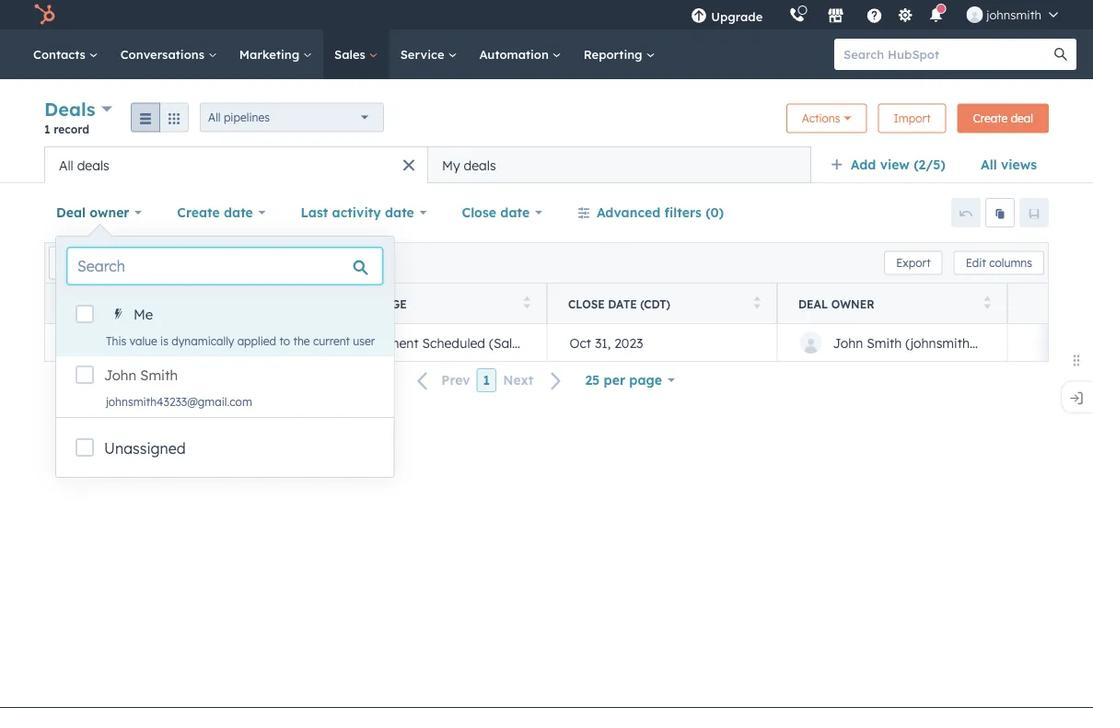 Task type: vqa. For each thing, say whether or not it's contained in the screenshot.
(johnsmith43233@gmail.com)
yes



Task type: describe. For each thing, give the bounding box(es) containing it.
deal owner button
[[44, 194, 154, 231]]

press to sort. element for deal owner
[[985, 296, 992, 312]]

last activity date button
[[289, 194, 439, 231]]

is
[[160, 334, 169, 348]]

me
[[134, 306, 153, 323]]

smith for john smith
[[140, 367, 178, 384]]

deal name
[[103, 297, 169, 311]]

import button
[[879, 104, 947, 133]]

deals
[[44, 98, 95, 121]]

deals for my deals
[[464, 157, 496, 173]]

advanced filters (0) button
[[566, 194, 736, 231]]

1 record
[[44, 122, 89, 136]]

actions
[[803, 112, 841, 125]]

sales
[[335, 47, 369, 62]]

create deal button
[[958, 104, 1050, 133]]

john smith
[[104, 367, 178, 384]]

new
[[333, 335, 361, 351]]

edit
[[966, 256, 987, 270]]

create date button
[[165, 194, 278, 231]]

deal stage
[[338, 297, 407, 311]]

search button
[[1046, 39, 1077, 70]]

pipelines
[[224, 111, 270, 124]]

automation link
[[469, 29, 573, 79]]

create for create date
[[177, 205, 220, 221]]

pagination navigation
[[407, 368, 574, 393]]

johnsmith
[[987, 7, 1042, 22]]

owner inside popup button
[[90, 205, 129, 221]]

1 press to sort. image from the left
[[294, 296, 300, 309]]

Search HubSpot search field
[[835, 39, 1061, 70]]

views
[[1002, 157, 1038, 173]]

per
[[604, 372, 626, 388]]

edit columns button
[[954, 251, 1045, 275]]

current
[[313, 334, 350, 348]]

appointment scheduled (sales pipeline)
[[340, 335, 582, 351]]

help image
[[867, 8, 883, 25]]

service link
[[390, 29, 469, 79]]

search image
[[1055, 48, 1068, 61]]

john smith (johnsmith43233@gmail.com)
[[834, 335, 1087, 351]]

deals banner
[[44, 96, 1050, 147]]

all for all deals
[[59, 157, 73, 173]]

to
[[280, 334, 290, 348]]

press to sort. image for close date (cdt)
[[754, 296, 761, 309]]

this value is dynamically applied to the current user
[[106, 334, 375, 348]]

help button
[[859, 0, 891, 29]]

deal
[[1012, 112, 1034, 125]]

halligan
[[148, 335, 203, 351]]

Search search field
[[67, 248, 383, 285]]

advanced filters (0)
[[597, 205, 724, 221]]

deal owner inside popup button
[[56, 205, 129, 221]]

deal inside popup button
[[56, 205, 86, 221]]

service
[[401, 47, 448, 62]]

contacts link
[[22, 29, 109, 79]]

reporting link
[[573, 29, 667, 79]]

activity
[[332, 205, 381, 221]]

johnsmith43233@gmail.com
[[106, 395, 252, 409]]

johnsmith button
[[956, 0, 1070, 29]]

last activity date
[[301, 205, 415, 221]]

filters
[[665, 205, 702, 221]]

date for create date
[[224, 205, 253, 221]]

all pipelines button
[[200, 103, 384, 132]]

conversations
[[120, 47, 208, 62]]

next
[[503, 372, 534, 389]]

smith for john smith (johnsmith43233@gmail.com)
[[867, 335, 903, 351]]

hubspot link
[[22, 4, 69, 26]]

deals button
[[44, 96, 112, 123]]

applied
[[237, 334, 277, 348]]

1 for 1 record
[[44, 122, 50, 136]]

john smith (johnsmith43233@gmail.com) button
[[778, 324, 1087, 361]]

marketing
[[239, 47, 303, 62]]

view
[[881, 157, 910, 173]]

Search name or description search field
[[49, 247, 266, 280]]

1 for 1
[[483, 372, 490, 388]]

31,
[[595, 335, 611, 351]]

brian
[[109, 335, 144, 351]]

all deals
[[59, 157, 109, 173]]

2023
[[615, 335, 644, 351]]

press to sort. image for deal stage
[[524, 296, 531, 309]]

1 vertical spatial owner
[[832, 297, 875, 311]]

add
[[851, 157, 877, 173]]

reporting
[[584, 47, 646, 62]]

press to sort. element for close date (cdt)
[[754, 296, 761, 312]]

oct 31, 2023
[[570, 335, 644, 351]]

brian halligan (sample contact) - new deal
[[109, 335, 395, 351]]

all views
[[981, 157, 1038, 173]]



Task type: locate. For each thing, give the bounding box(es) containing it.
create deal
[[974, 112, 1034, 125]]

0 horizontal spatial owner
[[90, 205, 129, 221]]

add view (2/5)
[[851, 157, 946, 173]]

0 horizontal spatial john
[[104, 367, 137, 384]]

1 horizontal spatial press to sort. image
[[985, 296, 992, 309]]

1 press to sort. image from the left
[[524, 296, 531, 309]]

all inside all views link
[[981, 157, 998, 173]]

marketing link
[[228, 29, 324, 79]]

1 press to sort. element from the left
[[294, 296, 300, 312]]

1 horizontal spatial john
[[834, 335, 864, 351]]

list box
[[56, 296, 394, 417]]

(cdt)
[[641, 297, 671, 311]]

close date button
[[450, 194, 555, 231]]

1 inside 1 button
[[483, 372, 490, 388]]

1 horizontal spatial press to sort. image
[[754, 296, 761, 309]]

1 horizontal spatial close
[[569, 297, 605, 311]]

2 press to sort. image from the left
[[985, 296, 992, 309]]

list box containing me
[[56, 296, 394, 417]]

0 vertical spatial close
[[462, 205, 497, 221]]

menu
[[678, 0, 1072, 29]]

0 vertical spatial create
[[974, 112, 1008, 125]]

the
[[293, 334, 310, 348]]

close inside close date popup button
[[462, 205, 497, 221]]

all down 1 record
[[59, 157, 73, 173]]

john inside button
[[834, 335, 864, 351]]

date
[[608, 297, 637, 311]]

0 horizontal spatial press to sort. image
[[524, 296, 531, 309]]

date for close date
[[501, 205, 530, 221]]

deals for all deals
[[77, 157, 109, 173]]

1 button
[[477, 369, 497, 393]]

add view (2/5) button
[[819, 147, 969, 183]]

close date
[[462, 205, 530, 221]]

dynamically
[[172, 334, 234, 348]]

date inside "popup button"
[[224, 205, 253, 221]]

upgrade image
[[691, 8, 708, 25]]

settings image
[[897, 8, 914, 24]]

close down my deals
[[462, 205, 497, 221]]

my deals
[[442, 157, 496, 173]]

prev button
[[407, 369, 477, 393]]

0 horizontal spatial date
[[224, 205, 253, 221]]

1 vertical spatial 1
[[483, 372, 490, 388]]

0 horizontal spatial 1
[[44, 122, 50, 136]]

1 horizontal spatial deal owner
[[799, 297, 875, 311]]

john
[[834, 335, 864, 351], [104, 367, 137, 384]]

press to sort. image
[[524, 296, 531, 309], [754, 296, 761, 309]]

2 press to sort. element from the left
[[524, 296, 531, 312]]

press to sort. image
[[294, 296, 300, 309], [985, 296, 992, 309]]

create date
[[177, 205, 253, 221]]

1 vertical spatial create
[[177, 205, 220, 221]]

3 date from the left
[[501, 205, 530, 221]]

0 vertical spatial 1
[[44, 122, 50, 136]]

edit columns
[[966, 256, 1033, 270]]

1 deals from the left
[[77, 157, 109, 173]]

notifications button
[[921, 0, 952, 29]]

contacts
[[33, 47, 89, 62]]

brian halligan (sample contact) - new deal link
[[109, 335, 395, 351]]

(johnsmith43233@gmail.com)
[[906, 335, 1087, 351]]

1 vertical spatial deal owner
[[799, 297, 875, 311]]

1 horizontal spatial deals
[[464, 157, 496, 173]]

2 deals from the left
[[464, 157, 496, 173]]

2 horizontal spatial all
[[981, 157, 998, 173]]

conversations link
[[109, 29, 228, 79]]

automation
[[480, 47, 553, 62]]

owner
[[90, 205, 129, 221], [832, 297, 875, 311]]

1 horizontal spatial create
[[974, 112, 1008, 125]]

group
[[131, 103, 189, 132]]

actions button
[[787, 104, 868, 133]]

close date (cdt)
[[569, 297, 671, 311]]

create for create deal
[[974, 112, 1008, 125]]

all views link
[[969, 147, 1050, 183]]

1 inside the deals banner
[[44, 122, 50, 136]]

menu containing johnsmith
[[678, 0, 1072, 29]]

export
[[897, 256, 931, 270]]

next button
[[497, 369, 574, 393]]

close for close date (cdt)
[[569, 297, 605, 311]]

owner down all deals
[[90, 205, 129, 221]]

(sample
[[207, 335, 260, 351]]

smith
[[867, 335, 903, 351], [140, 367, 178, 384]]

1 left "record"
[[44, 122, 50, 136]]

group inside the deals banner
[[131, 103, 189, 132]]

pipeline)
[[530, 335, 582, 351]]

create
[[974, 112, 1008, 125], [177, 205, 220, 221]]

unassigned
[[104, 440, 186, 458]]

deals down "record"
[[77, 157, 109, 173]]

smith down "export"
[[867, 335, 903, 351]]

deal owner
[[56, 205, 129, 221], [799, 297, 875, 311]]

owner up 'john smith (johnsmith43233@gmail.com)' button
[[832, 297, 875, 311]]

1 right prev on the bottom of the page
[[483, 372, 490, 388]]

close left date
[[569, 297, 605, 311]]

press to sort. image up the
[[294, 296, 300, 309]]

2 press to sort. image from the left
[[754, 296, 761, 309]]

2 horizontal spatial date
[[501, 205, 530, 221]]

0 horizontal spatial create
[[177, 205, 220, 221]]

oct 31, 2023 button
[[547, 324, 778, 361]]

value
[[130, 334, 157, 348]]

4 press to sort. element from the left
[[985, 296, 992, 312]]

0 horizontal spatial all
[[59, 157, 73, 173]]

-
[[323, 335, 329, 351]]

25 per page
[[586, 372, 663, 388]]

appointment
[[340, 335, 419, 351]]

import
[[894, 112, 931, 125]]

upgrade
[[712, 9, 763, 24]]

advanced
[[597, 205, 661, 221]]

3 press to sort. element from the left
[[754, 296, 761, 312]]

1
[[44, 122, 50, 136], [483, 372, 490, 388]]

record
[[54, 122, 89, 136]]

25 per page button
[[574, 362, 687, 399]]

smith up johnsmith43233@gmail.com
[[140, 367, 178, 384]]

sales link
[[324, 29, 390, 79]]

1 horizontal spatial all
[[208, 111, 221, 124]]

create left deal
[[974, 112, 1008, 125]]

last
[[301, 205, 328, 221]]

marketplaces button
[[817, 0, 856, 29]]

appointment scheduled (sales pipeline) button
[[317, 324, 582, 361]]

calling icon image
[[789, 7, 806, 24]]

settings link
[[894, 5, 917, 24]]

scheduled
[[423, 335, 486, 351]]

0 horizontal spatial press to sort. image
[[294, 296, 300, 309]]

close for close date
[[462, 205, 497, 221]]

my deals button
[[428, 147, 812, 183]]

(sales
[[489, 335, 526, 351]]

press to sort. element for deal stage
[[524, 296, 531, 312]]

(0)
[[706, 205, 724, 221]]

all
[[208, 111, 221, 124], [981, 157, 998, 173], [59, 157, 73, 173]]

all left the views at the top right of the page
[[981, 157, 998, 173]]

1 vertical spatial close
[[569, 297, 605, 311]]

deals right my in the left top of the page
[[464, 157, 496, 173]]

0 vertical spatial john
[[834, 335, 864, 351]]

0 horizontal spatial deals
[[77, 157, 109, 173]]

(2/5)
[[914, 157, 946, 173]]

25
[[586, 372, 600, 388]]

create up search search box
[[177, 205, 220, 221]]

0 horizontal spatial close
[[462, 205, 497, 221]]

hubspot image
[[33, 4, 55, 26]]

smith inside list box
[[140, 367, 178, 384]]

all for all pipelines
[[208, 111, 221, 124]]

1 vertical spatial john
[[104, 367, 137, 384]]

all inside all deals button
[[59, 157, 73, 173]]

1 date from the left
[[224, 205, 253, 221]]

1 vertical spatial smith
[[140, 367, 178, 384]]

1 horizontal spatial owner
[[832, 297, 875, 311]]

export button
[[885, 251, 943, 275]]

0 horizontal spatial smith
[[140, 367, 178, 384]]

create inside button
[[974, 112, 1008, 125]]

all deals button
[[44, 147, 428, 183]]

john for john smith
[[104, 367, 137, 384]]

user
[[353, 334, 375, 348]]

0 vertical spatial deal owner
[[56, 205, 129, 221]]

create inside "popup button"
[[177, 205, 220, 221]]

1 horizontal spatial smith
[[867, 335, 903, 351]]

smith inside button
[[867, 335, 903, 351]]

all for all views
[[981, 157, 998, 173]]

0 vertical spatial smith
[[867, 335, 903, 351]]

notifications image
[[928, 8, 945, 25]]

all inside all pipelines popup button
[[208, 111, 221, 124]]

marketplaces image
[[828, 8, 844, 25]]

calling icon button
[[782, 3, 813, 27]]

date
[[224, 205, 253, 221], [385, 205, 415, 221], [501, 205, 530, 221]]

name
[[136, 297, 169, 311]]

2 date from the left
[[385, 205, 415, 221]]

prev
[[442, 372, 471, 389]]

press to sort. image up (johnsmith43233@gmail.com)
[[985, 296, 992, 309]]

john smith image
[[967, 6, 984, 23]]

stage
[[371, 297, 407, 311]]

all pipelines
[[208, 111, 270, 124]]

press to sort. element
[[294, 296, 300, 312], [524, 296, 531, 312], [754, 296, 761, 312], [985, 296, 992, 312]]

john for john smith (johnsmith43233@gmail.com)
[[834, 335, 864, 351]]

0 vertical spatial owner
[[90, 205, 129, 221]]

0 horizontal spatial deal owner
[[56, 205, 129, 221]]

1 horizontal spatial date
[[385, 205, 415, 221]]

1 horizontal spatial 1
[[483, 372, 490, 388]]

columns
[[990, 256, 1033, 270]]

all left the 'pipelines'
[[208, 111, 221, 124]]



